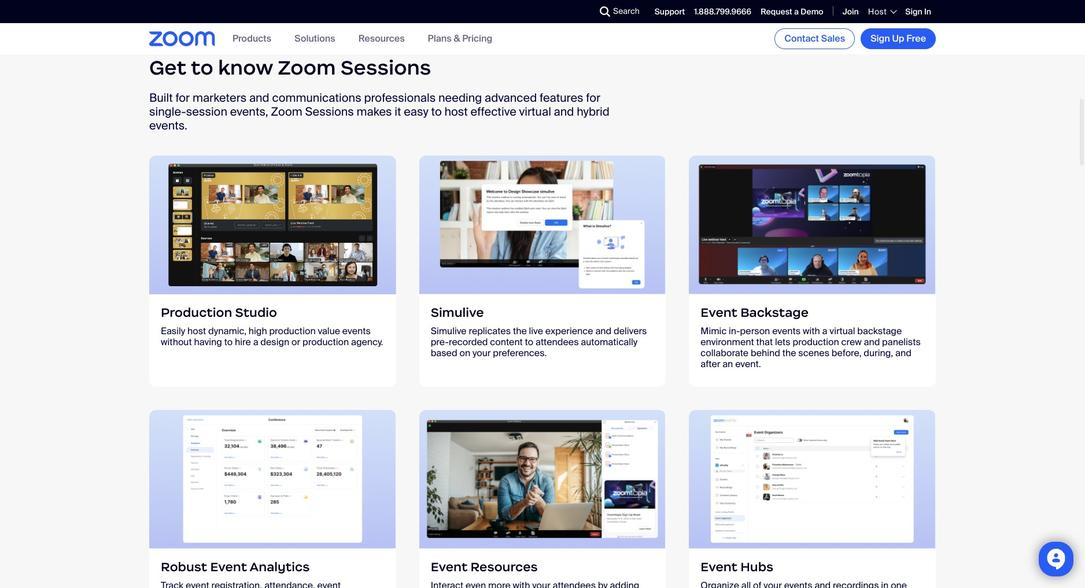 Task type: describe. For each thing, give the bounding box(es) containing it.
event backstage mimic in-person events with a virtual backstage environment that lets production crew and panelists collaborate behind the scenes before, during, and after an event.
[[701, 305, 921, 370]]

sign in link
[[906, 6, 932, 17]]

and right during,
[[896, 347, 912, 359]]

high
[[249, 325, 267, 337]]

on
[[460, 347, 470, 359]]

and down know
[[249, 90, 269, 105]]

event hubs
[[701, 559, 774, 575]]

join link
[[843, 6, 859, 17]]

event.
[[735, 358, 761, 370]]

easy
[[404, 104, 429, 119]]

simulive simulive replicates the live experience and delivers pre-recorded content to attendees automatically based on your preferences.
[[431, 305, 647, 359]]

resources button
[[359, 33, 405, 45]]

hybrid
[[577, 104, 610, 119]]

single-
[[149, 104, 186, 119]]

0 vertical spatial sessions
[[341, 55, 431, 81]]

value
[[318, 325, 340, 337]]

man smiling image
[[419, 410, 666, 549]]

sign up free
[[871, 32, 926, 45]]

1 simulive from the top
[[431, 305, 484, 320]]

and left hybrid
[[554, 104, 574, 119]]

crew
[[842, 336, 862, 348]]

1 vertical spatial resources
[[471, 559, 538, 575]]

makes
[[357, 104, 392, 119]]

know
[[218, 55, 273, 81]]

collaborate
[[701, 347, 749, 359]]

sign for sign in
[[906, 6, 923, 17]]

in-
[[729, 325, 740, 337]]

sales
[[821, 32, 845, 45]]

request a demo link
[[761, 6, 824, 17]]

and right crew
[[864, 336, 880, 348]]

in
[[925, 6, 932, 17]]

1 for from the left
[[176, 90, 190, 105]]

host button
[[868, 6, 896, 17]]

scenes
[[799, 347, 830, 359]]

studio
[[235, 305, 277, 320]]

production inside event backstage mimic in-person events with a virtual backstage environment that lets production crew and panelists collaborate behind the scenes before, during, and after an event.
[[793, 336, 839, 348]]

production
[[161, 305, 232, 320]]

products button
[[233, 33, 271, 45]]

advanced
[[485, 90, 537, 105]]

support
[[655, 6, 685, 17]]

plans
[[428, 33, 452, 45]]

communications
[[272, 90, 361, 105]]

backstage
[[858, 325, 902, 337]]

during,
[[864, 347, 894, 359]]

up
[[892, 32, 905, 45]]

based
[[431, 347, 457, 359]]

search
[[613, 6, 640, 16]]

request
[[761, 6, 793, 17]]

1 horizontal spatial a
[[794, 6, 799, 17]]

free
[[907, 32, 926, 45]]

plans & pricing link
[[428, 33, 493, 45]]

agency.
[[351, 336, 383, 348]]

sign for sign up free
[[871, 32, 890, 45]]

production right or
[[303, 336, 349, 348]]

robust
[[161, 559, 207, 575]]

hubs
[[741, 559, 774, 575]]

event resources
[[431, 559, 538, 575]]

join
[[843, 6, 859, 17]]

built
[[149, 90, 173, 105]]

2 simulive from the top
[[431, 325, 467, 337]]

session
[[186, 104, 227, 119]]

request a demo
[[761, 6, 824, 17]]

and inside simulive simulive replicates the live experience and delivers pre-recorded content to attendees automatically based on your preferences.
[[596, 325, 612, 337]]

1.888.799.9666
[[694, 6, 752, 17]]

virtual inside built for marketers and communications professionals needing advanced features for single-session events, zoom sessions makes it easy to host effective virtual and hybrid events.
[[519, 104, 551, 119]]

sign up free link
[[861, 28, 936, 49]]

before,
[[832, 347, 862, 359]]

environment
[[701, 336, 754, 348]]

support link
[[655, 6, 685, 17]]

professionals
[[364, 90, 436, 105]]

to inside simulive simulive replicates the live experience and delivers pre-recorded content to attendees automatically based on your preferences.
[[525, 336, 534, 348]]

hire
[[235, 336, 251, 348]]

person
[[740, 325, 770, 337]]

to inside built for marketers and communications professionals needing advanced features for single-session events, zoom sessions makes it easy to host effective virtual and hybrid events.
[[431, 104, 442, 119]]

event for event resources
[[431, 559, 468, 575]]

0 vertical spatial resources
[[359, 33, 405, 45]]

welcome to design showcase simulive image
[[419, 155, 666, 294]]

that
[[756, 336, 773, 348]]



Task type: vqa. For each thing, say whether or not it's contained in the screenshot.
Contact Us link
no



Task type: locate. For each thing, give the bounding box(es) containing it.
a right with
[[823, 325, 828, 337]]

2 events from the left
[[772, 325, 801, 337]]

sessions left 'makes'
[[305, 104, 354, 119]]

0 horizontal spatial virtual
[[519, 104, 551, 119]]

virtual right effective
[[519, 104, 551, 119]]

preferences.
[[493, 347, 547, 359]]

behind
[[751, 347, 780, 359]]

0 horizontal spatial resources
[[359, 33, 405, 45]]

the
[[513, 325, 527, 337], [783, 347, 796, 359]]

backstage
[[741, 305, 809, 320]]

zoom down solutions popup button
[[278, 55, 336, 81]]

having
[[194, 336, 222, 348]]

plans & pricing
[[428, 33, 493, 45]]

to left the hire
[[224, 336, 233, 348]]

host
[[445, 104, 468, 119], [187, 325, 206, 337]]

1 horizontal spatial for
[[586, 90, 601, 105]]

a
[[794, 6, 799, 17], [823, 325, 828, 337], [253, 336, 258, 348]]

mimic
[[701, 325, 727, 337]]

1 horizontal spatial the
[[783, 347, 796, 359]]

a right the hire
[[253, 336, 258, 348]]

1 events from the left
[[342, 325, 371, 337]]

event backstage image
[[689, 155, 936, 294]]

with
[[803, 325, 820, 337]]

events down backstage
[[772, 325, 801, 337]]

products
[[233, 33, 271, 45]]

virtual inside event backstage mimic in-person events with a virtual backstage environment that lets production crew and panelists collaborate behind the scenes before, during, and after an event.
[[830, 325, 855, 337]]

event for event backstage mimic in-person events with a virtual backstage environment that lets production crew and panelists collaborate behind the scenes before, during, and after an event.
[[701, 305, 738, 320]]

sessions inside built for marketers and communications professionals needing advanced features for single-session events, zoom sessions makes it easy to host effective virtual and hybrid events.
[[305, 104, 354, 119]]

pre-
[[431, 336, 449, 348]]

delivers
[[614, 325, 647, 337]]

production right high
[[269, 325, 316, 337]]

simulive up based
[[431, 325, 467, 337]]

1 vertical spatial zoom
[[271, 104, 302, 119]]

0 vertical spatial the
[[513, 325, 527, 337]]

and left delivers
[[596, 325, 612, 337]]

1 horizontal spatial resources
[[471, 559, 538, 575]]

host left effective
[[445, 104, 468, 119]]

search image
[[600, 6, 610, 17]]

sign left up
[[871, 32, 890, 45]]

zoom right events,
[[271, 104, 302, 119]]

a inside event backstage mimic in-person events with a virtual backstage environment that lets production crew and panelists collaborate behind the scenes before, during, and after an event.
[[823, 325, 828, 337]]

get
[[149, 55, 186, 81]]

design
[[261, 336, 289, 348]]

1 horizontal spatial virtual
[[830, 325, 855, 337]]

event
[[701, 305, 738, 320], [210, 559, 247, 575], [431, 559, 468, 575], [701, 559, 738, 575]]

production studio easily host dynamic, high production value events without having to hire a design or production agency.
[[161, 305, 383, 348]]

1 vertical spatial sessions
[[305, 104, 354, 119]]

1 vertical spatial host
[[187, 325, 206, 337]]

built for marketers and communications professionals needing advanced features for single-session events, zoom sessions makes it easy to host effective virtual and hybrid events.
[[149, 90, 610, 133]]

0 horizontal spatial sign
[[871, 32, 890, 45]]

0 vertical spatial virtual
[[519, 104, 551, 119]]

after
[[701, 358, 721, 370]]

panelists
[[882, 336, 921, 348]]

1 horizontal spatial host
[[445, 104, 468, 119]]

event analytics dashboard image
[[149, 410, 396, 549]]

1 vertical spatial virtual
[[830, 325, 855, 337]]

0 vertical spatial host
[[445, 104, 468, 119]]

it
[[395, 104, 401, 119]]

&
[[454, 33, 460, 45]]

demo
[[801, 6, 824, 17]]

1 vertical spatial the
[[783, 347, 796, 359]]

the left 'live' on the bottom of page
[[513, 325, 527, 337]]

1 horizontal spatial events
[[772, 325, 801, 337]]

a inside production studio easily host dynamic, high production value events without having to hire a design or production agency.
[[253, 336, 258, 348]]

host down 'production'
[[187, 325, 206, 337]]

event organizers image
[[689, 410, 936, 549]]

sessions down resources popup button
[[341, 55, 431, 81]]

pricing
[[462, 33, 493, 45]]

host inside built for marketers and communications professionals needing advanced features for single-session events, zoom sessions makes it easy to host effective virtual and hybrid events.
[[445, 104, 468, 119]]

effective
[[471, 104, 517, 119]]

attendees
[[536, 336, 579, 348]]

0 vertical spatial simulive
[[431, 305, 484, 320]]

dynamic,
[[208, 325, 247, 337]]

get to know zoom sessions
[[149, 55, 431, 81]]

2 horizontal spatial a
[[823, 325, 828, 337]]

events inside production studio easily host dynamic, high production value events without having to hire a design or production agency.
[[342, 325, 371, 337]]

2 for from the left
[[586, 90, 601, 105]]

resources
[[359, 33, 405, 45], [471, 559, 538, 575]]

features
[[540, 90, 584, 105]]

0 horizontal spatial for
[[176, 90, 190, 105]]

1 horizontal spatial sign
[[906, 6, 923, 17]]

replicates
[[469, 325, 511, 337]]

production right lets
[[793, 336, 839, 348]]

0 vertical spatial zoom
[[278, 55, 336, 81]]

search image
[[600, 6, 610, 17]]

events right the value
[[342, 325, 371, 337]]

your
[[473, 347, 491, 359]]

1 vertical spatial sign
[[871, 32, 890, 45]]

to
[[191, 55, 213, 81], [431, 104, 442, 119], [224, 336, 233, 348], [525, 336, 534, 348]]

virtual
[[519, 104, 551, 119], [830, 325, 855, 337]]

zoom inside built for marketers and communications professionals needing advanced features for single-session events, zoom sessions makes it easy to host effective virtual and hybrid events.
[[271, 104, 302, 119]]

0 horizontal spatial a
[[253, 336, 258, 348]]

sign
[[906, 6, 923, 17], [871, 32, 890, 45]]

0 horizontal spatial events
[[342, 325, 371, 337]]

the right behind
[[783, 347, 796, 359]]

simulive up recorded
[[431, 305, 484, 320]]

host
[[868, 6, 887, 17]]

for
[[176, 90, 190, 105], [586, 90, 601, 105]]

events
[[342, 325, 371, 337], [772, 325, 801, 337]]

robust event analytics
[[161, 559, 310, 575]]

0 horizontal spatial host
[[187, 325, 206, 337]]

analytics
[[250, 559, 310, 575]]

zoom logo image
[[149, 31, 215, 46]]

the inside simulive simulive replicates the live experience and delivers pre-recorded content to attendees automatically based on your preferences.
[[513, 325, 527, 337]]

event inside event backstage mimic in-person events with a virtual backstage environment that lets production crew and panelists collaborate behind the scenes before, during, and after an event.
[[701, 305, 738, 320]]

marketers
[[193, 90, 247, 105]]

experience
[[546, 325, 593, 337]]

live
[[529, 325, 543, 337]]

solutions button
[[295, 33, 335, 45]]

lets
[[775, 336, 791, 348]]

contact sales link
[[775, 28, 855, 49]]

or
[[292, 336, 300, 348]]

sign in
[[906, 6, 932, 17]]

for right the features
[[586, 90, 601, 105]]

1.888.799.9666 link
[[694, 6, 752, 17]]

to right content
[[525, 336, 534, 348]]

None search field
[[558, 2, 603, 21]]

solutions
[[295, 33, 335, 45]]

1 vertical spatial simulive
[[431, 325, 467, 337]]

recorded
[[449, 336, 488, 348]]

event for event hubs
[[701, 559, 738, 575]]

a left demo
[[794, 6, 799, 17]]

contact sales
[[785, 32, 845, 45]]

events inside event backstage mimic in-person events with a virtual backstage environment that lets production crew and panelists collaborate behind the scenes before, during, and after an event.
[[772, 325, 801, 337]]

to right get
[[191, 55, 213, 81]]

needing
[[439, 90, 482, 105]]

events.
[[149, 118, 187, 133]]

contact
[[785, 32, 819, 45]]

for right built
[[176, 90, 190, 105]]

events,
[[230, 104, 268, 119]]

virtual up the before,
[[830, 325, 855, 337]]

without
[[161, 336, 192, 348]]

easily
[[161, 325, 185, 337]]

production studio image
[[149, 155, 396, 294]]

sign left in in the right top of the page
[[906, 6, 923, 17]]

0 horizontal spatial the
[[513, 325, 527, 337]]

automatically
[[581, 336, 638, 348]]

host inside production studio easily host dynamic, high production value events without having to hire a design or production agency.
[[187, 325, 206, 337]]

0 vertical spatial sign
[[906, 6, 923, 17]]

to inside production studio easily host dynamic, high production value events without having to hire a design or production agency.
[[224, 336, 233, 348]]

the inside event backstage mimic in-person events with a virtual backstage environment that lets production crew and panelists collaborate behind the scenes before, during, and after an event.
[[783, 347, 796, 359]]

to right easy
[[431, 104, 442, 119]]

content
[[490, 336, 523, 348]]



